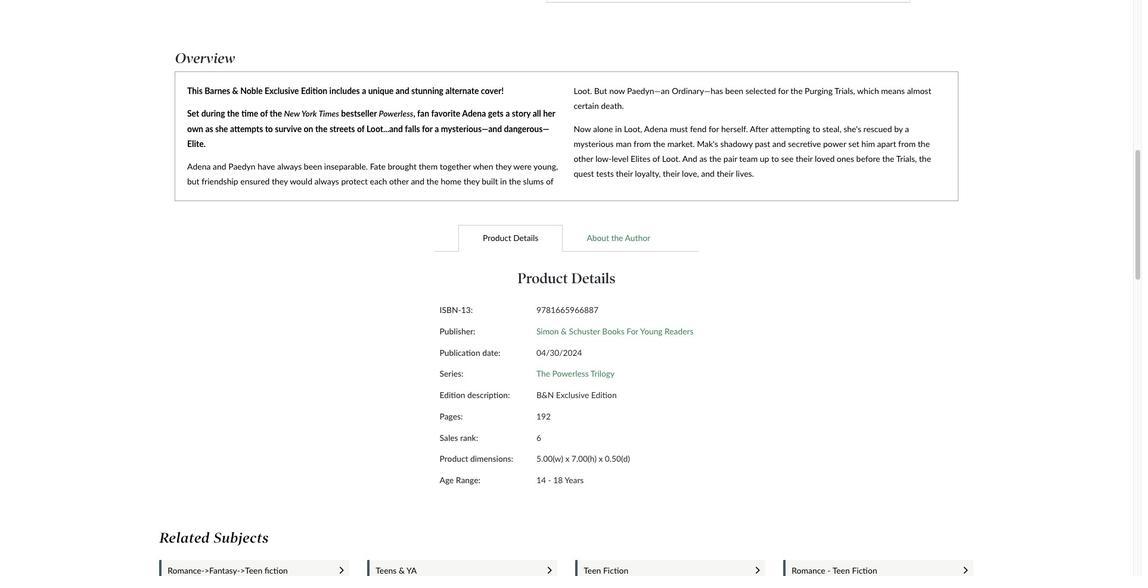 Task type: locate. For each thing, give the bounding box(es) containing it.
shadowy
[[720, 139, 753, 149]]

x left '7.00(h)'
[[565, 454, 569, 464]]

power
[[823, 139, 846, 149]]

quest
[[574, 169, 594, 179]]

2 horizontal spatial edition
[[591, 391, 617, 401]]

to right the up
[[771, 154, 779, 164]]

as inside , fan favorite adena gets a story all her own as she attempts to survive on the streets of loot...and falls for a mysterious—and dangerous— elite.
[[205, 124, 213, 134]]

0 horizontal spatial as
[[205, 124, 213, 134]]

death.
[[601, 101, 624, 111]]

powerless inside product details tab panel
[[552, 369, 589, 379]]

as right and
[[699, 154, 707, 164]]

2 vertical spatial adena
[[187, 161, 211, 172]]

0 horizontal spatial exclusive
[[265, 86, 299, 96]]

pair
[[724, 154, 737, 164]]

- right 14
[[548, 476, 551, 486]]

1 vertical spatial -
[[828, 566, 831, 577]]

2 horizontal spatial for
[[778, 86, 788, 96]]

they left the were
[[495, 161, 511, 172]]

teen
[[584, 566, 601, 577], [832, 566, 850, 577]]

always down "inseparable."
[[314, 177, 339, 187]]

1 horizontal spatial exclusive
[[556, 391, 589, 401]]

-
[[548, 476, 551, 486], [828, 566, 831, 577]]

own
[[187, 124, 203, 134]]

1 vertical spatial exclusive
[[556, 391, 589, 401]]

0 horizontal spatial &
[[232, 86, 238, 96]]

for right fend
[[709, 124, 719, 134]]

product up 9781665966887
[[518, 270, 568, 287]]

a inside now alone in loot, adena must fend for herself. after attempting to steal, she's rescued by a mysterious man from the market. mak's shadowy past and secretive power set him apart from the other low-level elites of loot. and as the pair team up to see their loved ones before the trials, the quest tests their loyalty, their love, and their lives.
[[905, 124, 909, 134]]

been left selected
[[725, 86, 743, 96]]

0 horizontal spatial loot.
[[574, 86, 592, 96]]

and right past
[[772, 139, 786, 149]]

young
[[640, 327, 663, 337]]

1 horizontal spatial edition
[[440, 391, 465, 401]]

schuster
[[569, 327, 600, 337]]

other inside now alone in loot, adena must fend for herself. after attempting to steal, she's rescued by a mysterious man from the market. mak's shadowy past and secretive power set him apart from the other low-level elites of loot. and as the pair team up to see their loved ones before the trials, the quest tests their loyalty, their love, and their lives.
[[574, 154, 593, 164]]

and down "them"
[[411, 177, 424, 187]]

romance->fantasy->teen fiction link
[[168, 566, 328, 577]]

the down "them"
[[427, 177, 439, 187]]

0 horizontal spatial in
[[500, 177, 507, 187]]

a right by
[[905, 124, 909, 134]]

their down pair
[[717, 169, 734, 179]]

the left pair
[[709, 154, 721, 164]]

their down the level
[[616, 169, 633, 179]]

always up would
[[277, 161, 302, 172]]

0 vertical spatial trials,
[[835, 86, 855, 96]]

product down sales rank:
[[440, 454, 468, 464]]

0 horizontal spatial trials,
[[835, 86, 855, 96]]

edition down series:
[[440, 391, 465, 401]]

0 vertical spatial product
[[483, 233, 511, 243]]

to inside , fan favorite adena gets a story all her own as she attempts to survive on the streets of loot...and falls for a mysterious—and dangerous— elite.
[[265, 124, 273, 134]]

1 horizontal spatial -
[[828, 566, 831, 577]]

1 vertical spatial details
[[571, 270, 616, 287]]

adena right loot, in the top of the page
[[644, 124, 668, 134]]

other up quest
[[574, 154, 593, 164]]

1 vertical spatial trials,
[[896, 154, 917, 164]]

teen fiction
[[584, 566, 628, 577]]

1 from from the left
[[634, 139, 651, 149]]

0 horizontal spatial powerless
[[379, 109, 413, 119]]

product details tab panel
[[358, 252, 775, 515]]

past
[[755, 139, 770, 149]]

1 horizontal spatial adena
[[462, 109, 486, 119]]

1 horizontal spatial in
[[615, 124, 622, 134]]

6
[[536, 433, 541, 443]]

other down brought
[[389, 177, 409, 187]]

1 horizontal spatial powerless
[[552, 369, 589, 379]]

powerless up b&n exclusive edition
[[552, 369, 589, 379]]

1 horizontal spatial loot.
[[662, 154, 680, 164]]

0 vertical spatial details
[[513, 233, 538, 243]]

adena up mysterious—and
[[462, 109, 486, 119]]

in right built
[[500, 177, 507, 187]]

& left the ya
[[399, 566, 405, 577]]

overview
[[175, 50, 235, 66]]

always
[[277, 161, 302, 172], [314, 177, 339, 187]]

0 vertical spatial -
[[548, 476, 551, 486]]

adena and paedyn have always been inseparable. fate brought them together when they were young, but friendship ensured they would always protect each other and the home they built in the slums of loot. but now paedyn—an ordinary—has been selected for the purging trials, which means almost certain death.
[[187, 86, 931, 187]]

bestseller
[[341, 109, 377, 119]]

2 horizontal spatial &
[[561, 327, 567, 337]]

>fantasy-
[[204, 566, 240, 577]]

1 horizontal spatial been
[[725, 86, 743, 96]]

0 horizontal spatial x
[[565, 454, 569, 464]]

their down secretive
[[796, 154, 813, 164]]

but
[[594, 86, 607, 96]]

0 horizontal spatial adena
[[187, 161, 211, 172]]

b&n exclusive edition
[[536, 391, 617, 401]]

the
[[791, 86, 803, 96], [227, 109, 239, 119], [270, 109, 282, 119], [315, 124, 328, 134], [653, 139, 665, 149], [918, 139, 930, 149], [709, 154, 721, 164], [882, 154, 894, 164], [919, 154, 931, 164], [427, 177, 439, 187], [509, 177, 521, 187], [611, 233, 623, 243]]

0 vertical spatial adena
[[462, 109, 486, 119]]

details inside tab panel
[[571, 270, 616, 287]]

the down the were
[[509, 177, 521, 187]]

set
[[848, 139, 859, 149]]

gets
[[488, 109, 504, 119]]

1 horizontal spatial &
[[399, 566, 405, 577]]

0 horizontal spatial for
[[422, 124, 433, 134]]

0 horizontal spatial product
[[440, 454, 468, 464]]

1 horizontal spatial trials,
[[896, 154, 917, 164]]

fiction
[[265, 566, 288, 577]]

0 horizontal spatial teen
[[584, 566, 601, 577]]

they down have
[[272, 177, 288, 187]]

2 vertical spatial &
[[399, 566, 405, 577]]

range:
[[456, 476, 480, 486]]

adena inside now alone in loot, adena must fend for herself. after attempting to steal, she's rescued by a mysterious man from the market. mak's shadowy past and secretive power set him apart from the other low-level elites of loot. and as the pair team up to see their loved ones before the trials, the quest tests their loyalty, their love, and their lives.
[[644, 124, 668, 134]]

herself.
[[721, 124, 748, 134]]

inseparable.
[[324, 161, 368, 172]]

she
[[215, 124, 228, 134]]

edition up york
[[301, 86, 327, 96]]

attempts
[[230, 124, 263, 134]]

trials, down by
[[896, 154, 917, 164]]

0 horizontal spatial been
[[304, 161, 322, 172]]

to
[[265, 124, 273, 134], [813, 124, 820, 134], [771, 154, 779, 164]]

mysterious
[[574, 139, 614, 149]]

them
[[419, 161, 438, 172]]

loyalty,
[[635, 169, 661, 179]]

2 teen from the left
[[832, 566, 850, 577]]

favorite
[[431, 109, 460, 119]]

& inside product details tab panel
[[561, 327, 567, 337]]

to left steal,
[[813, 124, 820, 134]]

market.
[[667, 139, 695, 149]]

1 vertical spatial been
[[304, 161, 322, 172]]

teens
[[376, 566, 397, 577]]

of
[[260, 109, 268, 119], [357, 124, 365, 134], [653, 154, 660, 164], [546, 177, 553, 187]]

rescued
[[863, 124, 892, 134]]

publication
[[440, 348, 480, 358]]

edition down trilogy
[[591, 391, 617, 401]]

& for teens & ya
[[399, 566, 405, 577]]

publisher:
[[440, 327, 475, 337]]

exclusive down the powerless trilogy
[[556, 391, 589, 401]]

1 horizontal spatial other
[[574, 154, 593, 164]]

adena up "but"
[[187, 161, 211, 172]]

,
[[413, 109, 415, 119]]

for right falls
[[422, 124, 433, 134]]

of right elites
[[653, 154, 660, 164]]

ordinary—has
[[672, 86, 723, 96]]

1 horizontal spatial details
[[571, 270, 616, 287]]

details down slums
[[513, 233, 538, 243]]

1 horizontal spatial fiction
[[852, 566, 877, 577]]

loot. up certain
[[574, 86, 592, 96]]

times
[[319, 109, 339, 119]]

her
[[543, 109, 555, 119]]

0 vertical spatial exclusive
[[265, 86, 299, 96]]

as left she
[[205, 124, 213, 134]]

now alone in loot, adena must fend for herself. after attempting to steal, she's rescued by a mysterious man from the market. mak's shadowy past and secretive power set him apart from the other low-level elites of loot. and as the pair team up to see their loved ones before the trials, the quest tests their loyalty, their love, and their lives.
[[574, 124, 931, 179]]

after
[[750, 124, 768, 134]]

they left built
[[464, 177, 480, 187]]

- inside product details tab panel
[[548, 476, 551, 486]]

from
[[634, 139, 651, 149], [898, 139, 916, 149]]

1 horizontal spatial teen
[[832, 566, 850, 577]]

1 horizontal spatial always
[[314, 177, 339, 187]]

trilogy
[[591, 369, 615, 379]]

- right 'romance'
[[828, 566, 831, 577]]

as
[[205, 124, 213, 134], [699, 154, 707, 164]]

product down built
[[483, 233, 511, 243]]

x
[[565, 454, 569, 464], [599, 454, 603, 464]]

2 vertical spatial product
[[440, 454, 468, 464]]

rank:
[[460, 433, 478, 443]]

18
[[553, 476, 563, 486]]

1 vertical spatial as
[[699, 154, 707, 164]]

noble
[[240, 86, 263, 96]]

which
[[857, 86, 879, 96]]

0 horizontal spatial -
[[548, 476, 551, 486]]

& for simon & schuster books for young readers
[[561, 327, 567, 337]]

1 vertical spatial adena
[[644, 124, 668, 134]]

1 vertical spatial loot.
[[662, 154, 680, 164]]

>teen
[[240, 566, 262, 577]]

x left '0.50(d)'
[[599, 454, 603, 464]]

1 vertical spatial product details
[[518, 270, 616, 287]]

been up would
[[304, 161, 322, 172]]

in left loot, in the top of the page
[[615, 124, 622, 134]]

this barnes & noble exclusive edition includes a unique and stunning alternate cover!
[[187, 86, 504, 96]]

she's
[[844, 124, 861, 134]]

the left time
[[227, 109, 239, 119]]

for right selected
[[778, 86, 788, 96]]

paedyn
[[228, 161, 255, 172]]

exclusive up new
[[265, 86, 299, 96]]

their
[[796, 154, 813, 164], [616, 169, 633, 179], [663, 169, 680, 179], [717, 169, 734, 179]]

1 vertical spatial other
[[389, 177, 409, 187]]

dangerous—
[[504, 124, 549, 134]]

romance - teen fiction
[[792, 566, 877, 577]]

edition
[[301, 86, 327, 96], [440, 391, 465, 401], [591, 391, 617, 401]]

the right on
[[315, 124, 328, 134]]

books
[[602, 327, 625, 337]]

1 vertical spatial powerless
[[552, 369, 589, 379]]

other inside 'adena and paedyn have always been inseparable. fate brought them together when they were young, but friendship ensured they would always protect each other and the home they built in the slums of loot. but now paedyn—an ordinary—has been selected for the purging trials, which means almost certain death.'
[[389, 177, 409, 187]]

about the author
[[587, 233, 650, 243]]

0 vertical spatial product details
[[483, 233, 538, 243]]

0 horizontal spatial to
[[265, 124, 273, 134]]

1 horizontal spatial x
[[599, 454, 603, 464]]

protect
[[341, 177, 368, 187]]

exclusive
[[265, 86, 299, 96], [556, 391, 589, 401]]

from down by
[[898, 139, 916, 149]]

of down bestseller on the top left of the page
[[357, 124, 365, 134]]

publication date:
[[440, 348, 500, 358]]

and right unique
[[396, 86, 409, 96]]

0 vertical spatial loot.
[[574, 86, 592, 96]]

adena inside 'adena and paedyn have always been inseparable. fate brought them together when they were young, but friendship ensured they would always protect each other and the home they built in the slums of loot. but now paedyn—an ordinary—has been selected for the purging trials, which means almost certain death.'
[[187, 161, 211, 172]]

0 horizontal spatial details
[[513, 233, 538, 243]]

elite.
[[187, 139, 206, 149]]

0 vertical spatial other
[[574, 154, 593, 164]]

1 vertical spatial &
[[561, 327, 567, 337]]

1 horizontal spatial to
[[771, 154, 779, 164]]

0 vertical spatial been
[[725, 86, 743, 96]]

0 horizontal spatial always
[[277, 161, 302, 172]]

tab list
[[165, 225, 968, 252]]

0 vertical spatial &
[[232, 86, 238, 96]]

teen fiction link
[[584, 566, 744, 577]]

1 horizontal spatial for
[[709, 124, 719, 134]]

certain
[[574, 101, 599, 111]]

1 horizontal spatial as
[[699, 154, 707, 164]]

love,
[[682, 169, 699, 179]]

to left survive
[[265, 124, 273, 134]]

romance->fantasy->teen fiction
[[168, 566, 288, 577]]

details down 'about' on the right of the page
[[571, 270, 616, 287]]

loot...and
[[367, 124, 403, 134]]

for inside 'adena and paedyn have always been inseparable. fate brought them together when they were young, but friendship ensured they would always protect each other and the home they built in the slums of loot. but now paedyn—an ordinary—has been selected for the purging trials, which means almost certain death.'
[[778, 86, 788, 96]]

details
[[513, 233, 538, 243], [571, 270, 616, 287]]

0 horizontal spatial from
[[634, 139, 651, 149]]

as inside now alone in loot, adena must fend for herself. after attempting to steal, she's rescued by a mysterious man from the market. mak's shadowy past and secretive power set him apart from the other low-level elites of loot. and as the pair team up to see their loved ones before the trials, the quest tests their loyalty, their love, and their lives.
[[699, 154, 707, 164]]

for inside , fan favorite adena gets a story all her own as she attempts to survive on the streets of loot...and falls for a mysterious—and dangerous— elite.
[[422, 124, 433, 134]]

& right 'simon'
[[561, 327, 567, 337]]

the left purging
[[791, 86, 803, 96]]

powerless up loot...and
[[379, 109, 413, 119]]

romance
[[792, 566, 825, 577]]

1 vertical spatial product
[[518, 270, 568, 287]]

loot.
[[574, 86, 592, 96], [662, 154, 680, 164]]

1 horizontal spatial product
[[483, 233, 511, 243]]

falls
[[405, 124, 420, 134]]

loot. down the market. on the right of page
[[662, 154, 680, 164]]

0 horizontal spatial other
[[389, 177, 409, 187]]

date:
[[482, 348, 500, 358]]

2 from from the left
[[898, 139, 916, 149]]

2 horizontal spatial adena
[[644, 124, 668, 134]]

0 vertical spatial in
[[615, 124, 622, 134]]

& left noble
[[232, 86, 238, 96]]

from up elites
[[634, 139, 651, 149]]

1 vertical spatial in
[[500, 177, 507, 187]]

trials, left which
[[835, 86, 855, 96]]

edition description:
[[440, 391, 510, 401]]

1 horizontal spatial from
[[898, 139, 916, 149]]

of down young,
[[546, 177, 553, 187]]

see
[[781, 154, 794, 164]]

teens & ya
[[376, 566, 417, 577]]

0 horizontal spatial fiction
[[603, 566, 628, 577]]

set during the time of the new york times bestseller powerless
[[187, 109, 413, 119]]

0 vertical spatial as
[[205, 124, 213, 134]]



Task type: vqa. For each thing, say whether or not it's contained in the screenshot.


Task type: describe. For each thing, give the bounding box(es) containing it.
up
[[760, 154, 769, 164]]

1 horizontal spatial they
[[464, 177, 480, 187]]

a left unique
[[362, 86, 366, 96]]

their left love,
[[663, 169, 680, 179]]

sales rank:
[[440, 433, 478, 443]]

related subjects
[[159, 530, 269, 547]]

2 horizontal spatial product
[[518, 270, 568, 287]]

selected
[[745, 86, 776, 96]]

and up friendship
[[213, 161, 226, 172]]

isbn-13:
[[440, 305, 473, 316]]

alone
[[593, 124, 613, 134]]

on
[[304, 124, 313, 134]]

team
[[739, 154, 758, 164]]

readers
[[665, 327, 693, 337]]

of right time
[[260, 109, 268, 119]]

time
[[241, 109, 258, 119]]

the
[[536, 369, 550, 379]]

the down apart
[[882, 154, 894, 164]]

- for teen
[[828, 566, 831, 577]]

product details link
[[459, 225, 563, 252]]

author
[[625, 233, 650, 243]]

1 vertical spatial always
[[314, 177, 339, 187]]

have
[[258, 161, 275, 172]]

product dimensions:
[[440, 454, 513, 464]]

series:
[[440, 369, 463, 379]]

but
[[187, 177, 199, 187]]

0 horizontal spatial they
[[272, 177, 288, 187]]

for inside now alone in loot, adena must fend for herself. after attempting to steal, she's rescued by a mysterious man from the market. mak's shadowy past and secretive power set him apart from the other low-level elites of loot. and as the pair team up to see their loved ones before the trials, the quest tests their loyalty, their love, and their lives.
[[709, 124, 719, 134]]

product details inside tab panel
[[518, 270, 616, 287]]

in inside now alone in loot, adena must fend for herself. after attempting to steal, she's rescued by a mysterious man from the market. mak's shadowy past and secretive power set him apart from the other low-level elites of loot. and as the pair team up to see their loved ones before the trials, the quest tests their loyalty, their love, and their lives.
[[615, 124, 622, 134]]

b&n
[[536, 391, 554, 401]]

pages:
[[440, 412, 463, 422]]

the left new
[[270, 109, 282, 119]]

attempting
[[771, 124, 810, 134]]

mak's
[[697, 139, 718, 149]]

the right apart
[[918, 139, 930, 149]]

brought
[[388, 161, 417, 172]]

unique
[[368, 86, 394, 96]]

2 fiction from the left
[[852, 566, 877, 577]]

2 x from the left
[[599, 454, 603, 464]]

0 vertical spatial powerless
[[379, 109, 413, 119]]

friendship
[[202, 177, 238, 187]]

exclusive inside product details tab panel
[[556, 391, 589, 401]]

14
[[536, 476, 546, 486]]

trials, inside now alone in loot, adena must fend for herself. after attempting to steal, she's rescued by a mysterious man from the market. mak's shadowy past and secretive power set him apart from the other low-level elites of loot. and as the pair team up to see their loved ones before the trials, the quest tests their loyalty, their love, and their lives.
[[896, 154, 917, 164]]

- for 18
[[548, 476, 551, 486]]

adena inside , fan favorite adena gets a story all her own as she attempts to survive on the streets of loot...and falls for a mysterious—and dangerous— elite.
[[462, 109, 486, 119]]

home
[[441, 177, 461, 187]]

apart
[[877, 139, 896, 149]]

5.00(w) x 7.00(h) x 0.50(d)
[[536, 454, 630, 464]]

loot. inside now alone in loot, adena must fend for herself. after attempting to steal, she's rescued by a mysterious man from the market. mak's shadowy past and secretive power set him apart from the other low-level elites of loot. and as the pair team up to see their loved ones before the trials, the quest tests their loyalty, their love, and their lives.
[[662, 154, 680, 164]]

romance-
[[168, 566, 204, 577]]

man
[[616, 139, 632, 149]]

must
[[670, 124, 688, 134]]

the powerless trilogy
[[536, 369, 615, 379]]

alternate
[[445, 86, 479, 96]]

the right 'about' on the right of the page
[[611, 233, 623, 243]]

stunning
[[411, 86, 443, 96]]

loot. inside 'adena and paedyn have always been inseparable. fate brought them together when they were young, but friendship ensured they would always protect each other and the home they built in the slums of loot. but now paedyn—an ordinary—has been selected for the purging trials, which means almost certain death.'
[[574, 86, 592, 96]]

streets
[[330, 124, 355, 134]]

story
[[512, 109, 531, 119]]

mysterious—and
[[441, 124, 502, 134]]

the left the market. on the right of page
[[653, 139, 665, 149]]

together
[[440, 161, 471, 172]]

04/30/2024
[[536, 348, 582, 358]]

description:
[[467, 391, 510, 401]]

a right gets
[[506, 109, 510, 119]]

1 teen from the left
[[584, 566, 601, 577]]

before
[[856, 154, 880, 164]]

elites
[[631, 154, 650, 164]]

of inside 'adena and paedyn have always been inseparable. fate brought them together when they were young, but friendship ensured they would always protect each other and the home they built in the slums of loot. but now paedyn—an ordinary—has been selected for the purging trials, which means almost certain death.'
[[546, 177, 553, 187]]

0 horizontal spatial edition
[[301, 86, 327, 96]]

13:
[[461, 305, 473, 316]]

level
[[612, 154, 629, 164]]

2 horizontal spatial to
[[813, 124, 820, 134]]

purging
[[805, 86, 833, 96]]

a down 'favorite'
[[435, 124, 439, 134]]

1 x from the left
[[565, 454, 569, 464]]

in inside 'adena and paedyn have always been inseparable. fate brought them together when they were young, but friendship ensured they would always protect each other and the home they built in the slums of loot. but now paedyn—an ordinary—has been selected for the purging trials, which means almost certain death.'
[[500, 177, 507, 187]]

tab list containing product details
[[165, 225, 968, 252]]

built
[[482, 177, 498, 187]]

steal,
[[822, 124, 841, 134]]

ya
[[407, 566, 417, 577]]

of inside , fan favorite adena gets a story all her own as she attempts to survive on the streets of loot...and falls for a mysterious—and dangerous— elite.
[[357, 124, 365, 134]]

means
[[881, 86, 905, 96]]

related
[[159, 530, 210, 547]]

loved
[[815, 154, 835, 164]]

14 - 18 years
[[536, 476, 584, 486]]

0 vertical spatial always
[[277, 161, 302, 172]]

when
[[473, 161, 493, 172]]

fan
[[417, 109, 429, 119]]

1 fiction from the left
[[603, 566, 628, 577]]

isbn-
[[440, 305, 461, 316]]

dimensions:
[[470, 454, 513, 464]]

fend
[[690, 124, 707, 134]]

paedyn—an
[[627, 86, 670, 96]]

low-
[[595, 154, 612, 164]]

trials, inside 'adena and paedyn have always been inseparable. fate brought them together when they were young, but friendship ensured they would always protect each other and the home they built in the slums of loot. but now paedyn—an ordinary—has been selected for the purging trials, which means almost certain death.'
[[835, 86, 855, 96]]

of inside now alone in loot, adena must fend for herself. after attempting to steal, she's rescued by a mysterious man from the market. mak's shadowy past and secretive power set him apart from the other low-level elites of loot. and as the pair team up to see their loved ones before the trials, the quest tests their loyalty, their love, and their lives.
[[653, 154, 660, 164]]

the right before
[[919, 154, 931, 164]]

cover!
[[481, 86, 504, 96]]

192
[[536, 412, 551, 422]]

secretive
[[788, 139, 821, 149]]

2 horizontal spatial they
[[495, 161, 511, 172]]

the inside , fan favorite adena gets a story all her own as she attempts to survive on the streets of loot...and falls for a mysterious—and dangerous— elite.
[[315, 124, 328, 134]]

now
[[574, 124, 591, 134]]

and right love,
[[701, 169, 715, 179]]

and
[[682, 154, 697, 164]]

survive
[[275, 124, 302, 134]]

barnes
[[205, 86, 230, 96]]



